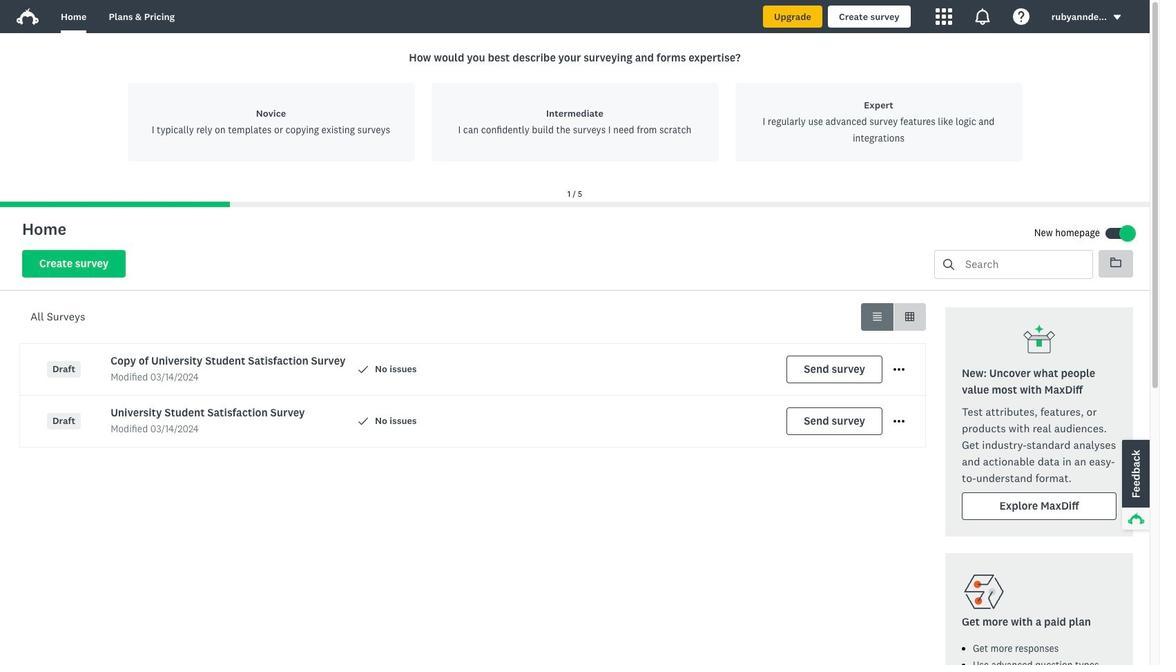 Task type: locate. For each thing, give the bounding box(es) containing it.
open menu image
[[894, 364, 905, 375], [894, 368, 905, 371], [894, 416, 905, 427], [894, 420, 905, 423]]

1 open menu image from the top
[[894, 364, 905, 375]]

brand logo image
[[17, 6, 39, 28], [17, 8, 39, 25]]

Search text field
[[955, 251, 1093, 278]]

dialog
[[0, 33, 1150, 207]]

group
[[862, 303, 927, 331]]

1 folders image from the top
[[1111, 257, 1122, 268]]

folders image
[[1111, 257, 1122, 268], [1111, 258, 1122, 267]]

products icon image
[[936, 8, 953, 25], [936, 8, 953, 25]]

dropdown arrow icon image
[[1113, 13, 1123, 22], [1114, 15, 1122, 20]]

4 open menu image from the top
[[894, 420, 905, 423]]

2 brand logo image from the top
[[17, 8, 39, 25]]

3 open menu image from the top
[[894, 416, 905, 427]]



Task type: describe. For each thing, give the bounding box(es) containing it.
response based pricing icon image
[[962, 570, 1007, 614]]

help icon image
[[1013, 8, 1030, 25]]

no issues image
[[359, 417, 368, 427]]

2 open menu image from the top
[[894, 368, 905, 371]]

1 brand logo image from the top
[[17, 6, 39, 28]]

search image
[[944, 259, 955, 270]]

search image
[[944, 259, 955, 270]]

no issues image
[[359, 365, 368, 375]]

notification center icon image
[[975, 8, 991, 25]]

max diff icon image
[[1023, 324, 1056, 357]]

2 folders image from the top
[[1111, 258, 1122, 267]]



